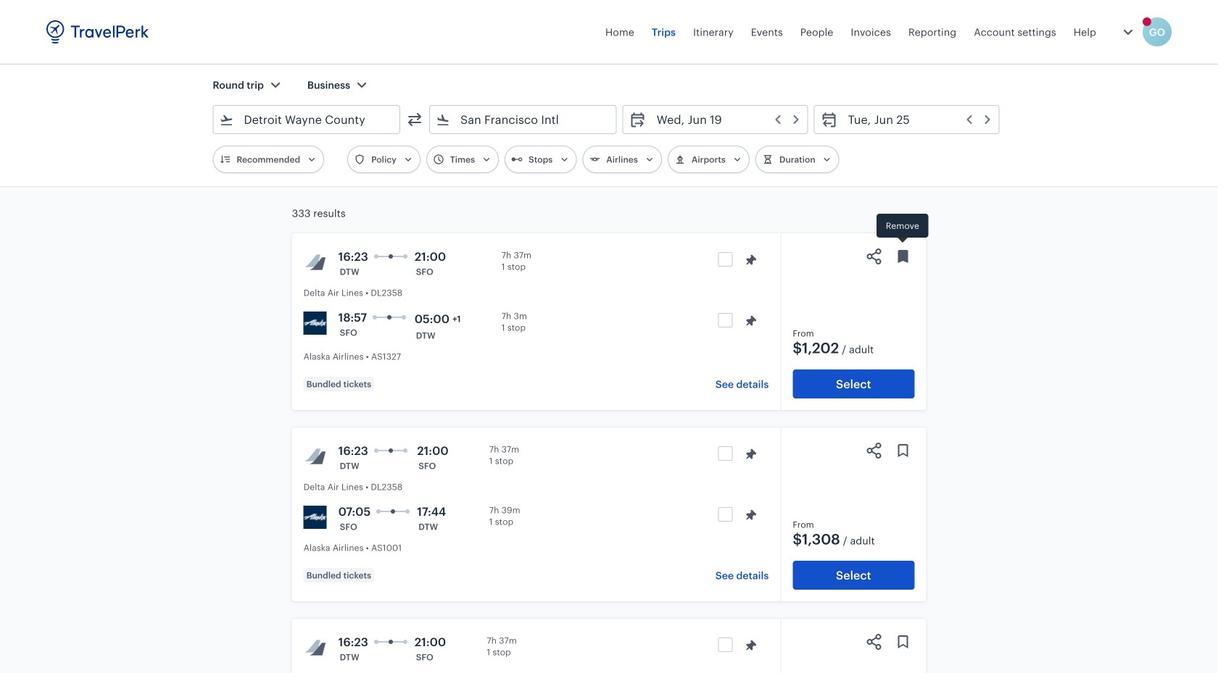 Task type: describe. For each thing, give the bounding box(es) containing it.
Return field
[[838, 108, 993, 131]]

delta air lines image
[[304, 445, 327, 469]]

2 alaska airlines image from the top
[[304, 506, 327, 529]]

1 delta air lines image from the top
[[304, 251, 327, 274]]



Task type: vqa. For each thing, say whether or not it's contained in the screenshot.
1st Alaska Airlines image from the top of the page
yes



Task type: locate. For each thing, give the bounding box(es) containing it.
To search field
[[450, 108, 597, 131]]

1 alaska airlines image from the top
[[304, 312, 327, 335]]

tooltip
[[877, 214, 929, 245]]

alaska airlines image
[[304, 312, 327, 335], [304, 506, 327, 529]]

0 vertical spatial delta air lines image
[[304, 251, 327, 274]]

From search field
[[234, 108, 381, 131]]

Depart field
[[647, 108, 802, 131]]

delta air lines image
[[304, 251, 327, 274], [304, 637, 327, 660]]

1 vertical spatial alaska airlines image
[[304, 506, 327, 529]]

0 vertical spatial alaska airlines image
[[304, 312, 327, 335]]

1 vertical spatial delta air lines image
[[304, 637, 327, 660]]

2 delta air lines image from the top
[[304, 637, 327, 660]]



